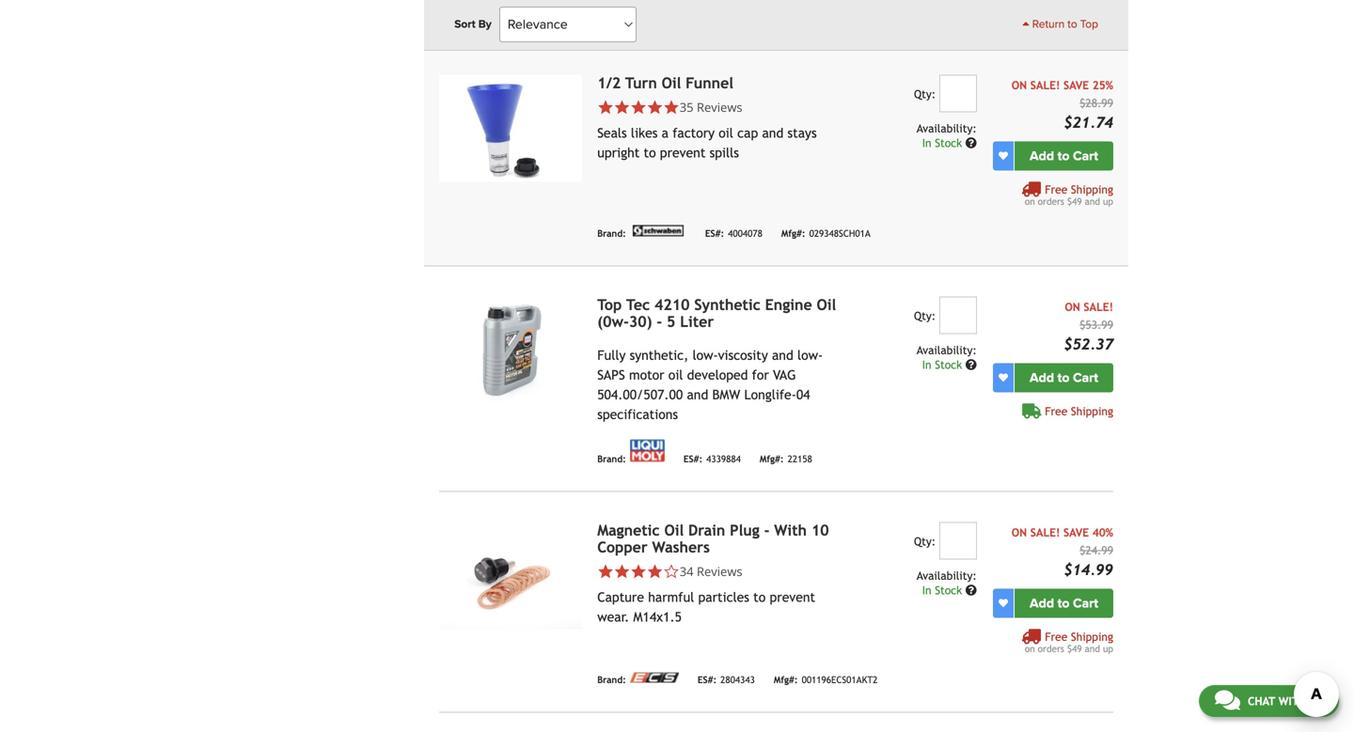 Task type: locate. For each thing, give the bounding box(es) containing it.
1 vertical spatial reviews
[[697, 564, 743, 581]]

0 vertical spatial orders
[[1038, 196, 1065, 207]]

0 vertical spatial top
[[1081, 17, 1099, 31]]

oil inside seals likes a factory oil cap and stays upright to prevent spills
[[719, 126, 734, 141]]

3 free from the top
[[1045, 631, 1068, 644]]

engine
[[766, 297, 813, 314]]

1 vertical spatial orders
[[1038, 644, 1065, 655]]

and down $21.74
[[1085, 196, 1101, 207]]

in
[[923, 137, 932, 150], [923, 359, 932, 372], [923, 584, 932, 598]]

0 vertical spatial oil
[[719, 126, 734, 141]]

liqui-moly - corporate logo image
[[630, 0, 665, 15], [630, 440, 665, 463]]

sort by
[[455, 17, 492, 31]]

1 vertical spatial up
[[1104, 644, 1114, 655]]

2 add to cart button from the top
[[1015, 364, 1114, 393]]

2 in from the top
[[923, 359, 932, 372]]

specifications
[[598, 408, 678, 423]]

mfg#: right 2804343
[[774, 675, 798, 686]]

0 vertical spatial add to wish list image
[[999, 374, 1009, 383]]

oil up "35"
[[662, 74, 681, 92]]

free down "$52.37"
[[1045, 405, 1068, 418]]

2 in stock from the top
[[923, 359, 966, 372]]

1 up from the top
[[1104, 196, 1114, 207]]

0 vertical spatial mfg#:
[[782, 228, 806, 239]]

35 reviews
[[680, 99, 743, 116]]

$24.99
[[1080, 544, 1114, 558]]

2 add from the top
[[1030, 370, 1055, 386]]

top left tec
[[598, 297, 622, 314]]

0 vertical spatial free shipping on orders $49 and up
[[1025, 183, 1114, 207]]

oil up the spills
[[719, 126, 734, 141]]

1 vertical spatial availability:
[[917, 344, 977, 357]]

brand: down specifications
[[598, 454, 626, 465]]

1 vertical spatial add
[[1030, 370, 1055, 386]]

2 vertical spatial es#:
[[698, 675, 717, 686]]

0 vertical spatial in stock
[[923, 137, 966, 150]]

prevent
[[660, 146, 706, 161], [770, 591, 816, 606]]

$49 for $21.74
[[1068, 196, 1083, 207]]

$49 down $14.99
[[1068, 644, 1083, 655]]

2 vertical spatial on
[[1012, 527, 1028, 540]]

2 vertical spatial add
[[1030, 596, 1055, 612]]

to down likes
[[644, 146, 656, 161]]

0 vertical spatial free
[[1045, 183, 1068, 196]]

sale! left 25% in the top right of the page
[[1031, 79, 1061, 92]]

2 vertical spatial qty:
[[914, 536, 936, 549]]

add to wish list image for $52.37
[[999, 374, 1009, 383]]

2 vertical spatial sale!
[[1031, 527, 1061, 540]]

1 vertical spatial es#:
[[684, 454, 703, 465]]

es#: left 2804343
[[698, 675, 717, 686]]

free shipping on orders $49 and up down $21.74
[[1025, 183, 1114, 207]]

stock for $14.99
[[935, 584, 963, 598]]

add for $21.74
[[1030, 148, 1055, 164]]

1 horizontal spatial -
[[765, 522, 770, 540]]

- inside magnetic oil drain plug - with 10 copper washers
[[765, 522, 770, 540]]

motor
[[629, 368, 665, 383]]

prevent down factory
[[660, 146, 706, 161]]

add up free shipping
[[1030, 370, 1055, 386]]

plug
[[730, 522, 760, 540]]

es#4004078 - 029348sch01a - 1/2 turn oil funnel - seals likes a factory oil cap and stays upright to prevent spills - schwaben - audi bmw volkswagen mercedes benz porsche image
[[440, 75, 583, 182]]

free down $21.74
[[1045, 183, 1068, 196]]

1 orders from the top
[[1038, 196, 1065, 207]]

on inside on sale!                         save 25% $28.99 $21.74
[[1012, 79, 1028, 92]]

oil
[[662, 74, 681, 92], [817, 297, 837, 314], [665, 522, 684, 540]]

1 vertical spatial prevent
[[770, 591, 816, 606]]

with
[[1279, 695, 1307, 708]]

developed
[[687, 368, 748, 383]]

2 vertical spatial in stock
[[923, 584, 966, 598]]

reviews up particles
[[697, 564, 743, 581]]

fully synthetic, low-viscosity and low- saps motor oil developed for vag 504.00/507.00 and bmw longlife-04 specifications
[[598, 348, 823, 423]]

on left '40%'
[[1012, 527, 1028, 540]]

add to cart for $52.37
[[1030, 370, 1099, 386]]

0 horizontal spatial low-
[[693, 348, 718, 363]]

0 vertical spatial on
[[1025, 196, 1036, 207]]

1 vertical spatial on
[[1025, 644, 1036, 655]]

0 vertical spatial -
[[657, 313, 663, 331]]

2 vertical spatial oil
[[665, 522, 684, 540]]

cap
[[738, 126, 759, 141]]

1 add from the top
[[1030, 148, 1055, 164]]

oil left the drain
[[665, 522, 684, 540]]

es#: for -
[[698, 675, 717, 686]]

2 on from the top
[[1025, 644, 1036, 655]]

brand: for top
[[598, 454, 626, 465]]

0 vertical spatial $49
[[1068, 196, 1083, 207]]

oil down synthetic,
[[669, 368, 683, 383]]

sale! left '40%'
[[1031, 527, 1061, 540]]

3 question circle image from the top
[[966, 585, 977, 597]]

brand: up 1/2
[[598, 6, 626, 17]]

- left 5
[[657, 313, 663, 331]]

question circle image for $14.99
[[966, 585, 977, 597]]

2 vertical spatial availability:
[[917, 570, 977, 583]]

up down $21.74
[[1104, 196, 1114, 207]]

1 horizontal spatial low-
[[798, 348, 823, 363]]

to
[[1068, 17, 1078, 31], [644, 146, 656, 161], [1058, 148, 1070, 164], [1058, 370, 1070, 386], [754, 591, 766, 606], [1058, 596, 1070, 612]]

0 horizontal spatial oil
[[669, 368, 683, 383]]

2 qty: from the top
[[914, 310, 936, 323]]

0 vertical spatial cart
[[1073, 148, 1099, 164]]

2 up from the top
[[1104, 644, 1114, 655]]

add right add to wish list image
[[1030, 148, 1055, 164]]

add to cart
[[1030, 148, 1099, 164], [1030, 370, 1099, 386], [1030, 596, 1099, 612]]

1 vertical spatial add to cart button
[[1015, 364, 1114, 393]]

and
[[762, 126, 784, 141], [1085, 196, 1101, 207], [772, 348, 794, 363], [687, 388, 709, 403], [1085, 644, 1101, 655]]

0 horizontal spatial -
[[657, 313, 663, 331]]

3 qty: from the top
[[914, 536, 936, 549]]

1 free from the top
[[1045, 183, 1068, 196]]

add to cart down $21.74
[[1030, 148, 1099, 164]]

1 vertical spatial stock
[[935, 359, 963, 372]]

2 vertical spatial shipping
[[1071, 631, 1114, 644]]

particles
[[699, 591, 750, 606]]

3 in stock from the top
[[923, 584, 966, 598]]

harmful
[[648, 591, 695, 606]]

add to cart button for $14.99
[[1015, 590, 1114, 619]]

1 on from the top
[[1025, 196, 1036, 207]]

low- up developed
[[693, 348, 718, 363]]

es#: left the 4339884
[[684, 454, 703, 465]]

1 question circle image from the top
[[966, 138, 977, 149]]

1 vertical spatial sale!
[[1084, 301, 1114, 314]]

4004078
[[728, 228, 763, 239]]

liqui-moly - corporate logo image up turn
[[630, 0, 665, 15]]

3 brand: from the top
[[598, 454, 626, 465]]

1 vertical spatial oil
[[817, 297, 837, 314]]

0 horizontal spatial prevent
[[660, 146, 706, 161]]

wear.
[[598, 610, 630, 625]]

sale! inside on sale! $53.99 $52.37
[[1084, 301, 1114, 314]]

star image down 1/2
[[598, 99, 614, 116]]

2 vertical spatial mfg#:
[[774, 675, 798, 686]]

0 horizontal spatial top
[[598, 297, 622, 314]]

1 vertical spatial free
[[1045, 405, 1068, 418]]

0 vertical spatial question circle image
[[966, 138, 977, 149]]

504.00/507.00
[[598, 388, 683, 403]]

0 vertical spatial qty:
[[914, 88, 936, 101]]

sale! up $53.99
[[1084, 301, 1114, 314]]

2 save from the top
[[1064, 527, 1090, 540]]

save left 25% in the top right of the page
[[1064, 79, 1090, 92]]

cart down $14.99
[[1073, 596, 1099, 612]]

1 shipping from the top
[[1071, 183, 1114, 196]]

3 in from the top
[[923, 584, 932, 598]]

to up free shipping
[[1058, 370, 1070, 386]]

0 vertical spatial availability:
[[917, 122, 977, 135]]

save left '40%'
[[1064, 527, 1090, 540]]

3 star image from the left
[[663, 99, 680, 116]]

3 cart from the top
[[1073, 596, 1099, 612]]

and right cap
[[762, 126, 784, 141]]

2 vertical spatial cart
[[1073, 596, 1099, 612]]

1 add to wish list image from the top
[[999, 374, 1009, 383]]

2 add to cart from the top
[[1030, 370, 1099, 386]]

es#2804343 - 001196ecs01akt2 - magnetic oil drain plug - with 10 copper washers  - capture harmful particles to prevent wear. m14x1.5 - ecs - audi volkswagen mini porsche image
[[440, 523, 583, 630]]

- right plug
[[765, 522, 770, 540]]

oil
[[719, 126, 734, 141], [669, 368, 683, 383]]

cart for $14.99
[[1073, 596, 1099, 612]]

m14x1.5
[[634, 610, 682, 625]]

1 vertical spatial question circle image
[[966, 360, 977, 371]]

0 vertical spatial reviews
[[697, 99, 743, 116]]

free down $14.99
[[1045, 631, 1068, 644]]

1 vertical spatial save
[[1064, 527, 1090, 540]]

for
[[752, 368, 769, 383]]

brand: for 1/2
[[598, 228, 626, 239]]

2 vertical spatial question circle image
[[966, 585, 977, 597]]

magnetic oil drain plug - with 10 copper washers
[[598, 522, 829, 557]]

2 vertical spatial add to cart button
[[1015, 590, 1114, 619]]

caret up image
[[1023, 18, 1030, 29]]

3 add to cart button from the top
[[1015, 590, 1114, 619]]

add to cart button up free shipping
[[1015, 364, 1114, 393]]

1 $49 from the top
[[1068, 196, 1083, 207]]

on down "caret up" icon
[[1012, 79, 1028, 92]]

to inside seals likes a factory oil cap and stays upright to prevent spills
[[644, 146, 656, 161]]

2 reviews from the top
[[697, 564, 743, 581]]

save inside on sale!                         save 25% $28.99 $21.74
[[1064, 79, 1090, 92]]

mfg#: left 22158
[[760, 454, 784, 465]]

2 orders from the top
[[1038, 644, 1065, 655]]

1 vertical spatial cart
[[1073, 370, 1099, 386]]

oil inside top tec 4210 synthetic engine oil (0w-30) - 5 liter
[[817, 297, 837, 314]]

-
[[657, 313, 663, 331], [765, 522, 770, 540]]

2 $49 from the top
[[1068, 644, 1083, 655]]

2 shipping from the top
[[1071, 405, 1114, 418]]

in stock
[[923, 137, 966, 150], [923, 359, 966, 372], [923, 584, 966, 598]]

34 reviews link
[[598, 564, 841, 581], [680, 564, 743, 581]]

5
[[667, 313, 676, 331]]

cart down "$52.37"
[[1073, 370, 1099, 386]]

top
[[1081, 17, 1099, 31], [598, 297, 622, 314]]

0 vertical spatial on
[[1012, 79, 1028, 92]]

sale! inside on sale!                         save 25% $28.99 $21.74
[[1031, 79, 1061, 92]]

to down $21.74
[[1058, 148, 1070, 164]]

brand: left schwaben - corporate logo
[[598, 228, 626, 239]]

star image
[[598, 99, 614, 116], [647, 99, 663, 116], [663, 99, 680, 116]]

reviews down funnel
[[697, 99, 743, 116]]

up down $14.99
[[1104, 644, 1114, 655]]

on
[[1012, 79, 1028, 92], [1065, 301, 1081, 314], [1012, 527, 1028, 540]]

sale! inside on sale!                         save 40% $24.99 $14.99
[[1031, 527, 1061, 540]]

reviews for plug
[[697, 564, 743, 581]]

1 vertical spatial oil
[[669, 368, 683, 383]]

to right particles
[[754, 591, 766, 606]]

es#4339884 - 22158 - top tec 4210 synthetic engine oil (0w-30) - 5 liter - fully synthetic, low-viscosity and low-saps motor oil developed for vag 504.00/507.00 and bmw longlife-04 specifications - liqui-moly - audi bmw volkswagen porsche image
[[440, 297, 583, 404]]

orders for $14.99
[[1038, 644, 1065, 655]]

1 vertical spatial add to wish list image
[[999, 599, 1009, 609]]

longlife-
[[745, 388, 797, 403]]

1 free shipping on orders $49 and up from the top
[[1025, 183, 1114, 207]]

2 vertical spatial stock
[[935, 584, 963, 598]]

orders down $21.74
[[1038, 196, 1065, 207]]

synthetic
[[695, 297, 761, 314]]

3 add from the top
[[1030, 596, 1055, 612]]

2 liqui-moly - corporate logo image from the top
[[630, 440, 665, 463]]

34
[[680, 564, 694, 581]]

1 availability: from the top
[[917, 122, 977, 135]]

brand: left ecs - corporate logo
[[598, 675, 626, 686]]

brand:
[[598, 6, 626, 17], [598, 228, 626, 239], [598, 454, 626, 465], [598, 675, 626, 686]]

2 free shipping on orders $49 and up from the top
[[1025, 631, 1114, 655]]

ecs - corporate logo image
[[630, 673, 679, 684]]

0 vertical spatial shipping
[[1071, 183, 1114, 196]]

1 qty: from the top
[[914, 88, 936, 101]]

shipping down "$52.37"
[[1071, 405, 1114, 418]]

sale!
[[1031, 79, 1061, 92], [1084, 301, 1114, 314], [1031, 527, 1061, 540]]

1 vertical spatial on
[[1065, 301, 1081, 314]]

1 vertical spatial in
[[923, 359, 932, 372]]

1 horizontal spatial oil
[[719, 126, 734, 141]]

add down on sale!                         save 40% $24.99 $14.99
[[1030, 596, 1055, 612]]

free shipping on orders $49 and up down $14.99
[[1025, 631, 1114, 655]]

mfg#: left 029348sch01a
[[782, 228, 806, 239]]

low- up '04'
[[798, 348, 823, 363]]

0 vertical spatial sale!
[[1031, 79, 1061, 92]]

2 brand: from the top
[[598, 228, 626, 239]]

0 vertical spatial stock
[[935, 137, 963, 150]]

top right return
[[1081, 17, 1099, 31]]

on sale! $53.99 $52.37
[[1064, 301, 1114, 353]]

2 vertical spatial free
[[1045, 631, 1068, 644]]

3 availability: from the top
[[917, 570, 977, 583]]

3 shipping from the top
[[1071, 631, 1114, 644]]

magnetic oil drain plug - with 10 copper washers link
[[598, 522, 829, 557]]

1 add to cart from the top
[[1030, 148, 1099, 164]]

1 horizontal spatial prevent
[[770, 591, 816, 606]]

up
[[1104, 196, 1114, 207], [1104, 644, 1114, 655]]

on
[[1025, 196, 1036, 207], [1025, 644, 1036, 655]]

0 vertical spatial prevent
[[660, 146, 706, 161]]

1 vertical spatial -
[[765, 522, 770, 540]]

001196ecs01akt2
[[802, 675, 878, 686]]

1 34 reviews link from the left
[[598, 564, 841, 581]]

0 vertical spatial liqui-moly - corporate logo image
[[630, 0, 665, 15]]

add to cart button
[[1015, 142, 1114, 171], [1015, 364, 1114, 393], [1015, 590, 1114, 619]]

oil inside the fully synthetic, low-viscosity and low- saps motor oil developed for vag 504.00/507.00 and bmw longlife-04 specifications
[[669, 368, 683, 383]]

0 vertical spatial up
[[1104, 196, 1114, 207]]

on up $53.99
[[1065, 301, 1081, 314]]

0 vertical spatial add
[[1030, 148, 1055, 164]]

add to cart up free shipping
[[1030, 370, 1099, 386]]

save inside on sale!                         save 40% $24.99 $14.99
[[1064, 527, 1090, 540]]

1 vertical spatial add to cart
[[1030, 370, 1099, 386]]

25%
[[1093, 79, 1114, 92]]

on inside on sale!                         save 40% $24.99 $14.99
[[1012, 527, 1028, 540]]

cart down $21.74
[[1073, 148, 1099, 164]]

35 reviews link
[[598, 99, 841, 116], [680, 99, 743, 116]]

cart
[[1073, 148, 1099, 164], [1073, 370, 1099, 386], [1073, 596, 1099, 612]]

add
[[1030, 148, 1055, 164], [1030, 370, 1055, 386], [1030, 596, 1055, 612]]

0 vertical spatial add to cart
[[1030, 148, 1099, 164]]

on inside on sale! $53.99 $52.37
[[1065, 301, 1081, 314]]

1 save from the top
[[1064, 79, 1090, 92]]

$49 down $21.74
[[1068, 196, 1083, 207]]

0 vertical spatial add to cart button
[[1015, 142, 1114, 171]]

oil inside magnetic oil drain plug - with 10 copper washers
[[665, 522, 684, 540]]

4 brand: from the top
[[598, 675, 626, 686]]

1 horizontal spatial top
[[1081, 17, 1099, 31]]

1 reviews from the top
[[697, 99, 743, 116]]

shipping down $21.74
[[1071, 183, 1114, 196]]

oil right the engine at the right top
[[817, 297, 837, 314]]

return to top link
[[1023, 16, 1099, 33]]

star image down 1/2 turn oil funnel
[[647, 99, 663, 116]]

1 vertical spatial $49
[[1068, 644, 1083, 655]]

a
[[662, 126, 669, 141]]

1 liqui-moly - corporate logo image from the top
[[630, 0, 665, 15]]

save
[[1064, 79, 1090, 92], [1064, 527, 1090, 540]]

upright
[[598, 146, 640, 161]]

star image
[[614, 99, 631, 116], [631, 99, 647, 116], [598, 564, 614, 581], [614, 564, 631, 581], [631, 564, 647, 581], [647, 564, 663, 581]]

funnel
[[686, 74, 734, 92]]

to right return
[[1068, 17, 1078, 31]]

on for $14.99
[[1025, 644, 1036, 655]]

in for 1/2 turn oil funnel
[[923, 137, 932, 150]]

schwaben - corporate logo image
[[630, 225, 687, 237]]

up for $14.99
[[1104, 644, 1114, 655]]

liqui-moly - corporate logo image down specifications
[[630, 440, 665, 463]]

es#: left the "4004078"
[[705, 228, 725, 239]]

prevent down the with
[[770, 591, 816, 606]]

3 stock from the top
[[935, 584, 963, 598]]

question circle image
[[966, 138, 977, 149], [966, 360, 977, 371], [966, 585, 977, 597]]

1 vertical spatial shipping
[[1071, 405, 1114, 418]]

spills
[[710, 146, 739, 161]]

2 add to wish list image from the top
[[999, 599, 1009, 609]]

0 vertical spatial in
[[923, 137, 932, 150]]

shipping down $14.99
[[1071, 631, 1114, 644]]

2 vertical spatial in
[[923, 584, 932, 598]]

None number field
[[940, 75, 977, 113], [940, 297, 977, 335], [940, 523, 977, 560], [940, 75, 977, 113], [940, 297, 977, 335], [940, 523, 977, 560]]

add to cart button down $14.99
[[1015, 590, 1114, 619]]

orders down $14.99
[[1038, 644, 1065, 655]]

$49
[[1068, 196, 1083, 207], [1068, 644, 1083, 655]]

1 in from the top
[[923, 137, 932, 150]]

add to wish list image
[[999, 374, 1009, 383], [999, 599, 1009, 609]]

seals likes a factory oil cap and stays upright to prevent spills
[[598, 126, 817, 161]]

low-
[[693, 348, 718, 363], [798, 348, 823, 363]]

1 stock from the top
[[935, 137, 963, 150]]

029348sch01a
[[810, 228, 871, 239]]

with
[[775, 522, 807, 540]]

1 cart from the top
[[1073, 148, 1099, 164]]

qty:
[[914, 88, 936, 101], [914, 310, 936, 323], [914, 536, 936, 549]]

up for $21.74
[[1104, 196, 1114, 207]]

1 vertical spatial qty:
[[914, 310, 936, 323]]

top inside top tec 4210 synthetic engine oil (0w-30) - 5 liter
[[598, 297, 622, 314]]

mfg#:
[[782, 228, 806, 239], [760, 454, 784, 465], [774, 675, 798, 686]]

2 vertical spatial add to cart
[[1030, 596, 1099, 612]]

1 vertical spatial free shipping on orders $49 and up
[[1025, 631, 1114, 655]]

return
[[1033, 17, 1065, 31]]

1 vertical spatial mfg#:
[[760, 454, 784, 465]]

add to cart down $14.99
[[1030, 596, 1099, 612]]

3 add to cart from the top
[[1030, 596, 1099, 612]]

0 vertical spatial save
[[1064, 79, 1090, 92]]

1 add to cart button from the top
[[1015, 142, 1114, 171]]

comments image
[[1215, 690, 1241, 712]]

stock for $21.74
[[935, 137, 963, 150]]

add to cart button down $21.74
[[1015, 142, 1114, 171]]

1 in stock from the top
[[923, 137, 966, 150]]

2 cart from the top
[[1073, 370, 1099, 386]]

star image down 1/2 turn oil funnel link
[[663, 99, 680, 116]]

shipping for $21.74
[[1071, 183, 1114, 196]]

save for $21.74
[[1064, 79, 1090, 92]]

1 vertical spatial top
[[598, 297, 622, 314]]

1 vertical spatial liqui-moly - corporate logo image
[[630, 440, 665, 463]]

1 vertical spatial in stock
[[923, 359, 966, 372]]



Task type: vqa. For each thing, say whether or not it's contained in the screenshot.
Company
no



Task type: describe. For each thing, give the bounding box(es) containing it.
add for $52.37
[[1030, 370, 1055, 386]]

capture
[[598, 591, 644, 606]]

add to cart for $21.74
[[1030, 148, 1099, 164]]

$14.99
[[1064, 562, 1114, 579]]

question circle image for $21.74
[[966, 138, 977, 149]]

drain
[[689, 522, 726, 540]]

copper
[[598, 539, 648, 557]]

30)
[[629, 313, 652, 331]]

vag
[[773, 368, 796, 383]]

brand: for magnetic
[[598, 675, 626, 686]]

es#: 4339884
[[684, 454, 741, 465]]

free for $21.74
[[1045, 183, 1068, 196]]

bmw
[[713, 388, 741, 403]]

2 question circle image from the top
[[966, 360, 977, 371]]

on sale!                         save 40% $24.99 $14.99
[[1012, 527, 1114, 579]]

add to cart button for $21.74
[[1015, 142, 1114, 171]]

40%
[[1093, 527, 1114, 540]]

35
[[680, 99, 694, 116]]

in for top tec 4210 synthetic engine oil (0w-30) - 5 liter
[[923, 359, 932, 372]]

1 star image from the left
[[598, 99, 614, 116]]

add to wish list image for $14.99
[[999, 599, 1009, 609]]

$28.99
[[1080, 97, 1114, 110]]

mfg#: 029348sch01a
[[782, 228, 871, 239]]

1/2 turn oil funnel
[[598, 74, 734, 92]]

0 vertical spatial es#:
[[705, 228, 725, 239]]

on for $52.37
[[1065, 301, 1081, 314]]

mfg#: for engine
[[760, 454, 784, 465]]

add to wish list image
[[999, 152, 1009, 161]]

availability: for $21.74
[[917, 122, 977, 135]]

0 vertical spatial oil
[[662, 74, 681, 92]]

us
[[1310, 695, 1324, 708]]

and inside seals likes a factory oil cap and stays upright to prevent spills
[[762, 126, 784, 141]]

turn
[[626, 74, 657, 92]]

likes
[[631, 126, 658, 141]]

es#: for engine
[[684, 454, 703, 465]]

qty: for 1/2 turn oil funnel
[[914, 88, 936, 101]]

cart for $21.74
[[1073, 148, 1099, 164]]

in stock for $14.99
[[923, 584, 966, 598]]

mfg#: 22158
[[760, 454, 813, 465]]

- inside top tec 4210 synthetic engine oil (0w-30) - 5 liter
[[657, 313, 663, 331]]

$21.74
[[1064, 114, 1114, 131]]

and down $14.99
[[1085, 644, 1101, 655]]

to inside capture harmful particles to prevent wear. m14x1.5
[[754, 591, 766, 606]]

34 reviews
[[680, 564, 743, 581]]

2804343
[[721, 675, 755, 686]]

mfg#: for -
[[774, 675, 798, 686]]

$53.99
[[1080, 319, 1114, 332]]

$49 for $14.99
[[1068, 644, 1083, 655]]

on for $21.74
[[1012, 79, 1028, 92]]

1 brand: from the top
[[598, 6, 626, 17]]

2 35 reviews link from the left
[[680, 99, 743, 116]]

sale! for $52.37
[[1084, 301, 1114, 314]]

save for $14.99
[[1064, 527, 1090, 540]]

prevent inside seals likes a factory oil cap and stays upright to prevent spills
[[660, 146, 706, 161]]

by
[[479, 17, 492, 31]]

in for magnetic oil drain plug - with 10 copper washers
[[923, 584, 932, 598]]

on for $21.74
[[1025, 196, 1036, 207]]

es#: 2804343
[[698, 675, 755, 686]]

qty: for magnetic oil drain plug - with 10 copper washers
[[914, 536, 936, 549]]

sale! for $21.74
[[1031, 79, 1061, 92]]

chat
[[1248, 695, 1276, 708]]

1 low- from the left
[[693, 348, 718, 363]]

factory
[[673, 126, 715, 141]]

2 free from the top
[[1045, 405, 1068, 418]]

qty: for top tec 4210 synthetic engine oil (0w-30) - 5 liter
[[914, 310, 936, 323]]

add to cart button for $52.37
[[1015, 364, 1114, 393]]

in stock for $21.74
[[923, 137, 966, 150]]

shipping for $14.99
[[1071, 631, 1114, 644]]

free shipping on orders $49 and up for $21.74
[[1025, 183, 1114, 207]]

04
[[797, 388, 811, 403]]

22158
[[788, 454, 813, 465]]

liter
[[680, 313, 714, 331]]

orders for $21.74
[[1038, 196, 1065, 207]]

capture harmful particles to prevent wear. m14x1.5
[[598, 591, 816, 625]]

4210
[[655, 297, 690, 314]]

add to cart for $14.99
[[1030, 596, 1099, 612]]

cart for $52.37
[[1073, 370, 1099, 386]]

chat with us
[[1248, 695, 1324, 708]]

and up vag on the bottom right of page
[[772, 348, 794, 363]]

washers
[[652, 539, 710, 557]]

1/2 turn oil funnel link
[[598, 74, 734, 92]]

2 stock from the top
[[935, 359, 963, 372]]

top tec 4210 synthetic engine oil (0w-30) - 5 liter
[[598, 297, 837, 331]]

empty star image
[[663, 564, 680, 581]]

free shipping on orders $49 and up for $14.99
[[1025, 631, 1114, 655]]

2 availability: from the top
[[917, 344, 977, 357]]

on for $14.99
[[1012, 527, 1028, 540]]

magnetic
[[598, 522, 660, 540]]

$52.37
[[1064, 336, 1114, 353]]

on sale!                         save 25% $28.99 $21.74
[[1012, 79, 1114, 131]]

1 35 reviews link from the left
[[598, 99, 841, 116]]

sort
[[455, 17, 476, 31]]

fully
[[598, 348, 626, 363]]

tec
[[627, 297, 650, 314]]

reviews for funnel
[[697, 99, 743, 116]]

sale! for $14.99
[[1031, 527, 1061, 540]]

(0w-
[[598, 313, 629, 331]]

and down developed
[[687, 388, 709, 403]]

es#: 4004078
[[705, 228, 763, 239]]

free for $14.99
[[1045, 631, 1068, 644]]

availability: for $14.99
[[917, 570, 977, 583]]

2 star image from the left
[[647, 99, 663, 116]]

2 34 reviews link from the left
[[680, 564, 743, 581]]

4339884
[[707, 454, 741, 465]]

to down $14.99
[[1058, 596, 1070, 612]]

synthetic,
[[630, 348, 689, 363]]

chat with us link
[[1199, 686, 1340, 718]]

saps
[[598, 368, 625, 383]]

viscosity
[[718, 348, 768, 363]]

1/2
[[598, 74, 621, 92]]

free shipping
[[1045, 405, 1114, 418]]

top tec 4210 synthetic engine oil (0w-30) - 5 liter link
[[598, 297, 837, 331]]

stays
[[788, 126, 817, 141]]

prevent inside capture harmful particles to prevent wear. m14x1.5
[[770, 591, 816, 606]]

mfg#: 001196ecs01akt2
[[774, 675, 878, 686]]

2 low- from the left
[[798, 348, 823, 363]]

return to top
[[1030, 17, 1099, 31]]

seals
[[598, 126, 627, 141]]

add for $14.99
[[1030, 596, 1055, 612]]

10
[[812, 522, 829, 540]]



